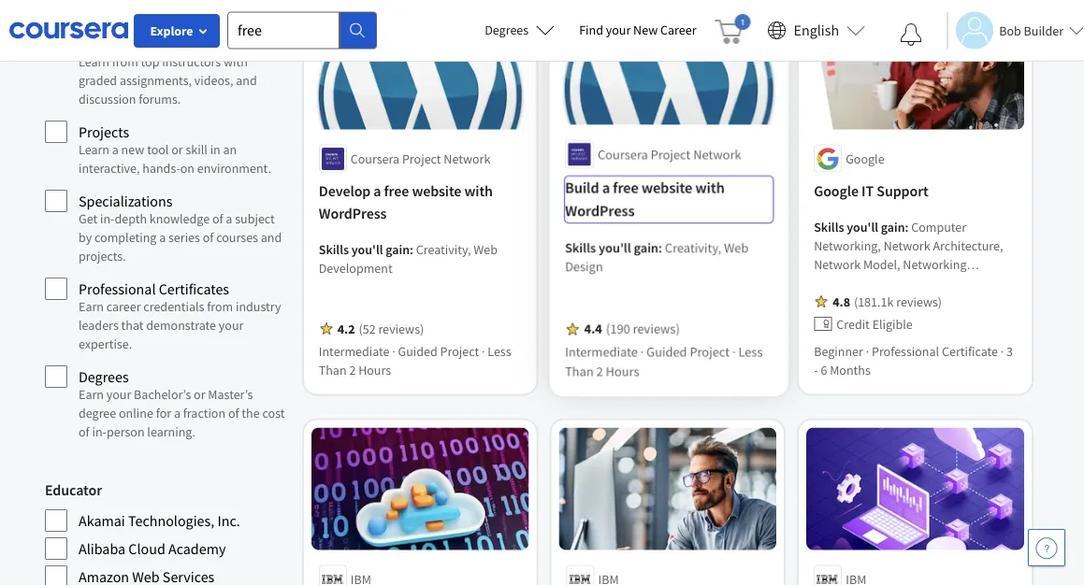 Task type: vqa. For each thing, say whether or not it's contained in the screenshot.
and within Learn from top instructors with graded assignments, videos, and discussion forums.
yes



Task type: locate. For each thing, give the bounding box(es) containing it.
under
[[222, 0, 255, 1]]

coursera project network up build a free website with wordpress link on the top right of the page
[[598, 148, 740, 165]]

skills you'll gain : up design
[[566, 240, 665, 257]]

from inside learn from top instructors with graded assignments, videos, and discussion forums.
[[112, 53, 138, 70]]

or inside earn your bachelor's or master's degree online for a fraction of the cost of in-person learning.
[[194, 387, 205, 403]]

1 horizontal spatial build
[[566, 180, 600, 199]]

a up design
[[603, 180, 610, 199]]

in- down degree at the left of the page
[[92, 424, 107, 441]]

creativity, inside creativity, web design
[[665, 240, 721, 257]]

1 horizontal spatial coursera
[[598, 148, 648, 165]]

0 vertical spatial from
[[112, 53, 138, 70]]

0 vertical spatial on
[[177, 3, 192, 20]]

bob
[[1000, 22, 1022, 39]]

1 horizontal spatial web
[[723, 240, 748, 257]]

intermediate
[[319, 343, 390, 360], [566, 344, 638, 361]]

(190
[[607, 321, 630, 338]]

with inside develop a free website with wordpress
[[465, 182, 493, 201]]

2 right under
[[257, 0, 264, 1]]

(181.1k
[[855, 294, 894, 311]]

bob builder button
[[948, 12, 1085, 49]]

interactive,
[[79, 160, 140, 177]]

1 horizontal spatial wordpress
[[566, 203, 635, 222]]

gain down build a free website with wordpress
[[634, 240, 658, 257]]

in inside the build job-relevant skills in under 2 hours with hands-on tutorials.
[[209, 0, 220, 1]]

1 earn from the top
[[79, 299, 104, 315]]

creativity,
[[665, 240, 721, 257], [416, 241, 471, 258]]

0 horizontal spatial intermediate
[[319, 343, 390, 360]]

2 for develop a free website with wordpress
[[350, 362, 356, 379]]

0 horizontal spatial from
[[112, 53, 138, 70]]

a left new
[[112, 141, 119, 158]]

0 horizontal spatial wordpress
[[319, 205, 387, 223]]

with for build a free website with wordpress
[[695, 180, 724, 199]]

web down build a free website with wordpress link on the top right of the page
[[723, 240, 748, 257]]

from
[[112, 53, 138, 70], [207, 299, 233, 315]]

than for develop a free website with wordpress
[[319, 362, 347, 379]]

website inside develop a free website with wordpress
[[412, 182, 462, 201]]

wordpress
[[566, 203, 635, 222], [319, 205, 387, 223]]

0 horizontal spatial network
[[444, 150, 491, 167]]

0 horizontal spatial reviews)
[[379, 321, 424, 338]]

or right tool at the left of page
[[172, 141, 183, 158]]

1 horizontal spatial your
[[219, 317, 244, 334]]

0 horizontal spatial build
[[79, 0, 107, 1]]

free inside build a free website with wordpress
[[613, 180, 639, 199]]

0 horizontal spatial or
[[172, 141, 183, 158]]

1 vertical spatial earn
[[79, 387, 104, 403]]

web down develop a free website with wordpress link
[[474, 241, 498, 258]]

1 vertical spatial from
[[207, 299, 233, 315]]

you'll up design
[[599, 240, 631, 257]]

0 vertical spatial learn
[[79, 53, 109, 70]]

hands- inside the build job-relevant skills in under 2 hours with hands-on tutorials.
[[139, 3, 177, 20]]

earn inside earn your bachelor's or master's degree online for a fraction of the cost of in-person learning.
[[79, 387, 104, 403]]

academy
[[168, 540, 226, 559]]

skills up development
[[319, 241, 349, 258]]

get in-depth knowledge of a subject by completing a series of courses and projects.
[[79, 211, 282, 265]]

professional down eligible on the right bottom
[[872, 343, 940, 360]]

0 horizontal spatial coursera project network
[[351, 150, 491, 167]]

wordpress for develop a free website with wordpress
[[319, 205, 387, 223]]

0 horizontal spatial website
[[412, 182, 462, 201]]

2 inside the build job-relevant skills in under 2 hours with hands-on tutorials.
[[257, 0, 264, 1]]

2 learn from the top
[[79, 141, 109, 158]]

gain up development
[[386, 241, 410, 258]]

bachelor's
[[134, 387, 191, 403]]

beginner
[[815, 343, 864, 360]]

2 earn from the top
[[79, 387, 104, 403]]

relevant
[[132, 0, 177, 1]]

1 horizontal spatial and
[[261, 229, 282, 246]]

1 learn from the top
[[79, 53, 109, 70]]

·
[[393, 343, 396, 360], [482, 343, 485, 360], [867, 343, 870, 360], [1001, 343, 1005, 360], [641, 344, 644, 361], [732, 344, 735, 361]]

skills for develop a free website with wordpress
[[319, 241, 349, 258]]

2 horizontal spatial 2
[[597, 363, 604, 380]]

skill
[[186, 141, 208, 158]]

you'll
[[847, 219, 879, 236], [599, 240, 631, 257], [352, 241, 383, 258]]

a inside earn your bachelor's or master's degree online for a fraction of the cost of in-person learning.
[[174, 405, 181, 422]]

6
[[821, 362, 828, 379]]

0 vertical spatial in-
[[100, 211, 115, 227]]

1 horizontal spatial than
[[566, 363, 594, 380]]

What do you want to learn? text field
[[227, 12, 340, 49]]

and down subject
[[261, 229, 282, 246]]

0 horizontal spatial guided
[[398, 343, 438, 360]]

0 horizontal spatial hours
[[359, 362, 391, 379]]

on inside 'learn a new tool or skill in an interactive, hands-on environment.'
[[180, 160, 195, 177]]

your inside find your new career link
[[606, 22, 631, 38]]

you'll for develop a free website with wordpress
[[352, 241, 383, 258]]

skills up design
[[566, 240, 597, 257]]

in- right get
[[100, 211, 115, 227]]

1 horizontal spatial intermediate
[[566, 344, 638, 361]]

in- inside earn your bachelor's or master's degree online for a fraction of the cost of in-person learning.
[[92, 424, 107, 441]]

free up creativity, web design
[[613, 180, 639, 199]]

professional inside beginner · professional certificate · 3 - 6 months
[[872, 343, 940, 360]]

1 horizontal spatial hours
[[606, 363, 640, 380]]

learn inside 'learn a new tool or skill in an interactive, hands-on environment.'
[[79, 141, 109, 158]]

skills down 'google it support'
[[815, 219, 845, 236]]

hands- down "relevant"
[[139, 3, 177, 20]]

2 horizontal spatial reviews)
[[897, 294, 943, 311]]

intermediate · guided project · less than 2 hours down 4.4 (190 reviews) on the right bottom
[[566, 344, 762, 380]]

guided down 4.2 (52 reviews)
[[398, 343, 438, 360]]

skills you'll gain :
[[815, 219, 912, 236], [566, 240, 665, 257], [319, 241, 416, 258]]

development
[[319, 260, 393, 277]]

4.8 (181.1k reviews)
[[833, 294, 943, 311]]

completing
[[95, 229, 157, 246]]

intermediate · guided project · less than 2 hours for develop a free website with wordpress
[[319, 343, 512, 379]]

hours for build a free website with wordpress
[[606, 363, 640, 380]]

0 horizontal spatial and
[[236, 72, 257, 89]]

hours
[[79, 3, 110, 20]]

0 vertical spatial and
[[236, 72, 257, 89]]

web inside creativity, web development
[[474, 241, 498, 258]]

1 horizontal spatial website
[[642, 180, 692, 199]]

1 vertical spatial in
[[210, 141, 221, 158]]

of down degree at the left of the page
[[79, 424, 90, 441]]

intermediate · guided project · less than 2 hours for build a free website with wordpress
[[566, 344, 762, 380]]

hours down (190
[[606, 363, 640, 380]]

1 vertical spatial on
[[180, 160, 195, 177]]

0 vertical spatial hands-
[[139, 3, 177, 20]]

0 vertical spatial professional
[[79, 280, 156, 299]]

4.2
[[338, 321, 355, 338]]

for
[[156, 405, 171, 422]]

1 vertical spatial hands-
[[143, 160, 180, 177]]

learn a new tool or skill in an interactive, hands-on environment.
[[79, 141, 271, 177]]

earn for professional certificates
[[79, 299, 104, 315]]

degrees down the expertise.
[[79, 368, 129, 387]]

0 horizontal spatial skills
[[319, 241, 349, 258]]

2 horizontal spatial you'll
[[847, 219, 879, 236]]

your right find
[[606, 22, 631, 38]]

website up creativity, web design
[[642, 180, 692, 199]]

earn up leaders
[[79, 299, 104, 315]]

professional certificates
[[79, 280, 229, 299]]

with
[[113, 3, 137, 20], [224, 53, 248, 70], [695, 180, 724, 199], [465, 182, 493, 201]]

2 horizontal spatial your
[[606, 22, 631, 38]]

0 horizontal spatial you'll
[[352, 241, 383, 258]]

web inside creativity, web design
[[723, 240, 748, 257]]

than for build a free website with wordpress
[[566, 363, 594, 380]]

google for google
[[846, 150, 885, 167]]

wordpress inside develop a free website with wordpress
[[319, 205, 387, 223]]

a right for
[[174, 405, 181, 422]]

build for under
[[79, 0, 107, 1]]

coursera up develop
[[351, 150, 400, 167]]

project
[[651, 148, 690, 165], [402, 150, 441, 167], [441, 343, 479, 360], [689, 344, 729, 361]]

skills you'll gain : up development
[[319, 241, 416, 258]]

1 vertical spatial or
[[194, 387, 205, 403]]

intermediate down "4.2"
[[319, 343, 390, 360]]

professional down projects. at the left top
[[79, 280, 156, 299]]

1 vertical spatial and
[[261, 229, 282, 246]]

2 horizontal spatial :
[[906, 219, 909, 236]]

: down the support in the top right of the page
[[906, 219, 909, 236]]

coursera
[[598, 148, 648, 165], [351, 150, 400, 167]]

website up creativity, web development at the top
[[412, 182, 462, 201]]

1 vertical spatial learn
[[79, 141, 109, 158]]

reviews) up eligible on the right bottom
[[897, 294, 943, 311]]

your for bachelor's
[[106, 387, 131, 403]]

wordpress down develop
[[319, 205, 387, 223]]

earn up degree at the left of the page
[[79, 387, 104, 403]]

skills you'll gain : for develop a free website with wordpress
[[319, 241, 416, 258]]

0 horizontal spatial free
[[384, 182, 409, 201]]

: down develop a free website with wordpress
[[410, 241, 414, 258]]

reviews) for develop a free website with wordpress
[[379, 321, 424, 338]]

1 vertical spatial build
[[566, 180, 600, 199]]

1 vertical spatial google
[[815, 182, 859, 201]]

1 horizontal spatial intermediate · guided project · less than 2 hours
[[566, 344, 762, 380]]

1 horizontal spatial skills you'll gain :
[[566, 240, 665, 257]]

online
[[119, 405, 153, 422]]

you'll up development
[[352, 241, 383, 258]]

2 vertical spatial your
[[106, 387, 131, 403]]

show notifications image
[[901, 23, 923, 46]]

:
[[906, 219, 909, 236], [658, 240, 662, 257], [410, 241, 414, 258]]

free inside develop a free website with wordpress
[[384, 182, 409, 201]]

in left an
[[210, 141, 221, 158]]

discussion
[[79, 91, 136, 108]]

your up the online
[[106, 387, 131, 403]]

build inside build a free website with wordpress
[[566, 180, 600, 199]]

reviews) right (52
[[379, 321, 424, 338]]

hands- down tool at the left of page
[[143, 160, 180, 177]]

0 horizontal spatial professional
[[79, 280, 156, 299]]

tutorials.
[[194, 3, 244, 20]]

hours down 4.2 (52 reviews)
[[359, 362, 391, 379]]

hands- inside 'learn a new tool or skill in an interactive, hands-on environment.'
[[143, 160, 180, 177]]

learn up graded at the left top of page
[[79, 53, 109, 70]]

intermediate for develop a free website with wordpress
[[319, 343, 390, 360]]

learn inside learn from top instructors with graded assignments, videos, and discussion forums.
[[79, 53, 109, 70]]

2 down "4.2"
[[350, 362, 356, 379]]

network
[[693, 148, 740, 165], [444, 150, 491, 167]]

: down build a free website with wordpress link on the top right of the page
[[658, 240, 662, 257]]

1 vertical spatial professional
[[872, 343, 940, 360]]

english
[[794, 21, 840, 40]]

wordpress up design
[[566, 203, 635, 222]]

1 horizontal spatial :
[[658, 240, 662, 257]]

reviews) right (190
[[633, 321, 680, 338]]

1 horizontal spatial professional
[[872, 343, 940, 360]]

2
[[257, 0, 264, 1], [350, 362, 356, 379], [597, 363, 604, 380]]

network up develop a free website with wordpress link
[[444, 150, 491, 167]]

a right develop
[[374, 182, 381, 201]]

build up hours
[[79, 0, 107, 1]]

0 vertical spatial or
[[172, 141, 183, 158]]

google for google it support
[[815, 182, 859, 201]]

0 horizontal spatial degrees
[[79, 368, 129, 387]]

coursera up build a free website with wordpress
[[598, 148, 648, 165]]

0 vertical spatial your
[[606, 22, 631, 38]]

guided down 4.4 (190 reviews) on the right bottom
[[647, 344, 687, 361]]

your inside earn your bachelor's or master's degree online for a fraction of the cost of in-person learning.
[[106, 387, 131, 403]]

1 horizontal spatial reviews)
[[633, 321, 680, 338]]

google up it
[[846, 150, 885, 167]]

and inside get in-depth knowledge of a subject by completing a series of courses and projects.
[[261, 229, 282, 246]]

0 horizontal spatial coursera
[[351, 150, 400, 167]]

0 horizontal spatial 2
[[257, 0, 264, 1]]

0 horizontal spatial :
[[410, 241, 414, 258]]

hours for develop a free website with wordpress
[[359, 362, 391, 379]]

web
[[723, 240, 748, 257], [474, 241, 498, 258]]

develop a free website with wordpress link
[[319, 180, 522, 225]]

intermediate · guided project · less than 2 hours down 4.2 (52 reviews)
[[319, 343, 512, 379]]

with inside learn from top instructors with graded assignments, videos, and discussion forums.
[[224, 53, 248, 70]]

degrees left find
[[485, 22, 529, 38]]

less
[[488, 343, 512, 360], [737, 344, 762, 361]]

0 vertical spatial degrees
[[485, 22, 529, 38]]

coursera project network for build a free website with wordpress
[[598, 148, 740, 165]]

skills you'll gain : for build a free website with wordpress
[[566, 240, 665, 257]]

videos,
[[195, 72, 234, 89]]

guided
[[398, 343, 438, 360], [647, 344, 687, 361]]

english button
[[761, 0, 874, 61]]

less for develop a free website with wordpress
[[488, 343, 512, 360]]

in up tutorials.
[[209, 0, 220, 1]]

google left it
[[815, 182, 859, 201]]

than down the 4.4
[[566, 363, 594, 380]]

intermediate down the 4.4
[[566, 344, 638, 361]]

support
[[877, 182, 929, 201]]

0 vertical spatial earn
[[79, 299, 104, 315]]

coursera for develop a free website with wordpress
[[351, 150, 400, 167]]

or up fraction
[[194, 387, 205, 403]]

google
[[846, 150, 885, 167], [815, 182, 859, 201]]

your down industry
[[219, 317, 244, 334]]

on down skills
[[177, 3, 192, 20]]

or
[[172, 141, 183, 158], [194, 387, 205, 403]]

website
[[642, 180, 692, 199], [412, 182, 462, 201]]

learn for courses
[[79, 53, 109, 70]]

build up design
[[566, 180, 600, 199]]

degrees
[[485, 22, 529, 38], [79, 368, 129, 387]]

0 horizontal spatial web
[[474, 241, 498, 258]]

1 horizontal spatial network
[[693, 148, 740, 165]]

4.2 (52 reviews)
[[338, 321, 424, 338]]

help center image
[[1036, 537, 1059, 560]]

earn inside earn career credentials from industry leaders that demonstrate your expertise.
[[79, 299, 104, 315]]

coursera project network up develop a free website with wordpress link
[[351, 150, 491, 167]]

0 vertical spatial in
[[209, 0, 220, 1]]

inc.
[[218, 512, 240, 531]]

an
[[223, 141, 237, 158]]

google it support link
[[815, 180, 1017, 203]]

coursera project network
[[598, 148, 740, 165], [351, 150, 491, 167]]

1 horizontal spatial 2
[[350, 362, 356, 379]]

intermediate for build a free website with wordpress
[[566, 344, 638, 361]]

by
[[79, 229, 92, 246]]

0 horizontal spatial your
[[106, 387, 131, 403]]

web for develop a free website with wordpress
[[474, 241, 498, 258]]

free right develop
[[384, 182, 409, 201]]

network up build a free website with wordpress link on the top right of the page
[[693, 148, 740, 165]]

2 horizontal spatial skills
[[815, 219, 845, 236]]

4.8
[[833, 294, 851, 311]]

on down skill
[[180, 160, 195, 177]]

1 horizontal spatial degrees
[[485, 22, 529, 38]]

creativity, down develop a free website with wordpress link
[[416, 241, 471, 258]]

with inside build a free website with wordpress
[[695, 180, 724, 199]]

learn up interactive,
[[79, 141, 109, 158]]

on inside the build job-relevant skills in under 2 hours with hands-on tutorials.
[[177, 3, 192, 20]]

2 down the 4.4
[[597, 363, 604, 380]]

from left industry
[[207, 299, 233, 315]]

career
[[106, 299, 141, 315]]

your
[[606, 22, 631, 38], [219, 317, 244, 334], [106, 387, 131, 403]]

1 horizontal spatial free
[[613, 180, 639, 199]]

website inside build a free website with wordpress
[[642, 180, 692, 199]]

guided for develop a free website with wordpress
[[398, 343, 438, 360]]

creativity, inside creativity, web development
[[416, 241, 471, 258]]

build inside the build job-relevant skills in under 2 hours with hands-on tutorials.
[[79, 0, 107, 1]]

gain down the support in the top right of the page
[[882, 219, 906, 236]]

1 vertical spatial in-
[[92, 424, 107, 441]]

environment.
[[197, 160, 271, 177]]

skills you'll gain : down it
[[815, 219, 912, 236]]

0 horizontal spatial less
[[488, 343, 512, 360]]

on for tutorials.
[[177, 3, 192, 20]]

1 horizontal spatial you'll
[[599, 240, 631, 257]]

0 horizontal spatial intermediate · guided project · less than 2 hours
[[319, 343, 512, 379]]

1 horizontal spatial from
[[207, 299, 233, 315]]

0 vertical spatial google
[[846, 150, 885, 167]]

intermediate · guided project · less than 2 hours
[[319, 343, 512, 379], [566, 344, 762, 380]]

from left top
[[112, 53, 138, 70]]

1 horizontal spatial guided
[[647, 344, 687, 361]]

0 vertical spatial build
[[79, 0, 107, 1]]

and inside learn from top instructors with graded assignments, videos, and discussion forums.
[[236, 72, 257, 89]]

hours
[[359, 362, 391, 379], [606, 363, 640, 380]]

assignments,
[[120, 72, 192, 89]]

creativity, down build a free website with wordpress link on the top right of the page
[[665, 240, 721, 257]]

0 horizontal spatial skills you'll gain :
[[319, 241, 416, 258]]

1 horizontal spatial coursera project network
[[598, 148, 740, 165]]

in-
[[100, 211, 115, 227], [92, 424, 107, 441]]

-
[[815, 362, 819, 379]]

you'll down it
[[847, 219, 879, 236]]

wordpress inside build a free website with wordpress
[[566, 203, 635, 222]]

than down "4.2"
[[319, 362, 347, 379]]

1 horizontal spatial creativity,
[[665, 240, 721, 257]]

earn for degrees
[[79, 387, 104, 403]]

1 horizontal spatial or
[[194, 387, 205, 403]]

and right videos,
[[236, 72, 257, 89]]

1 horizontal spatial less
[[737, 344, 762, 361]]

learn for projects
[[79, 141, 109, 158]]

a inside develop a free website with wordpress
[[374, 182, 381, 201]]

1 horizontal spatial skills
[[566, 240, 597, 257]]

1 horizontal spatial gain
[[634, 240, 658, 257]]

0 horizontal spatial than
[[319, 362, 347, 379]]

None search field
[[227, 12, 377, 49]]

0 horizontal spatial creativity,
[[416, 241, 471, 258]]

0 horizontal spatial gain
[[386, 241, 410, 258]]

1 vertical spatial your
[[219, 317, 244, 334]]

: for build a free website with wordpress
[[658, 240, 662, 257]]

gain
[[882, 219, 906, 236], [634, 240, 658, 257], [386, 241, 410, 258]]



Task type: describe. For each thing, give the bounding box(es) containing it.
credit
[[837, 316, 870, 333]]

shopping cart: 1 item image
[[716, 14, 751, 44]]

get
[[79, 211, 98, 227]]

coursera project network for develop a free website with wordpress
[[351, 150, 491, 167]]

beginner · professional certificate · 3 - 6 months
[[815, 343, 1014, 379]]

coursera image
[[9, 15, 128, 45]]

your inside earn career credentials from industry leaders that demonstrate your expertise.
[[219, 317, 244, 334]]

with inside the build job-relevant skills in under 2 hours with hands-on tutorials.
[[113, 3, 137, 20]]

coursera for build a free website with wordpress
[[598, 148, 648, 165]]

with for learn from top instructors with graded assignments, videos, and discussion forums.
[[224, 53, 248, 70]]

hands- for tool
[[143, 160, 180, 177]]

your for new
[[606, 22, 631, 38]]

subject
[[235, 211, 275, 227]]

degrees inside popup button
[[485, 22, 529, 38]]

leaders
[[79, 317, 119, 334]]

build a free website with wordpress
[[566, 180, 724, 222]]

website for build a free website with wordpress
[[642, 180, 692, 199]]

career
[[661, 22, 697, 38]]

fraction
[[183, 405, 226, 422]]

find your new career
[[580, 22, 697, 38]]

you'll for build a free website with wordpress
[[599, 240, 631, 257]]

reviews) for build a free website with wordpress
[[633, 321, 680, 338]]

2 horizontal spatial gain
[[882, 219, 906, 236]]

or inside 'learn a new tool or skill in an interactive, hands-on environment.'
[[172, 141, 183, 158]]

forums.
[[139, 91, 181, 108]]

skills for build a free website with wordpress
[[566, 240, 597, 257]]

tool
[[147, 141, 169, 158]]

creativity, web design
[[566, 240, 748, 276]]

develop
[[319, 182, 371, 201]]

that
[[121, 317, 144, 334]]

network for build a free website with wordpress
[[693, 148, 740, 165]]

web for build a free website with wordpress
[[723, 240, 748, 257]]

expertise.
[[79, 336, 132, 353]]

explore
[[150, 22, 193, 39]]

alibaba cloud academy
[[79, 540, 226, 559]]

depth
[[115, 211, 147, 227]]

builder
[[1025, 22, 1064, 39]]

credit eligible
[[837, 316, 913, 333]]

cloud
[[129, 540, 165, 559]]

of left the the
[[228, 405, 239, 422]]

free for develop a free website with wordpress
[[384, 182, 409, 201]]

find
[[580, 22, 604, 38]]

from inside earn career credentials from industry leaders that demonstrate your expertise.
[[207, 299, 233, 315]]

earn your bachelor's or master's degree online for a fraction of the cost of in-person learning.
[[79, 387, 285, 441]]

free for build a free website with wordpress
[[613, 180, 639, 199]]

design
[[566, 259, 604, 276]]

cost
[[263, 405, 285, 422]]

eligible
[[873, 316, 913, 333]]

develop a free website with wordpress
[[319, 182, 493, 223]]

reviews) for google it support
[[897, 294, 943, 311]]

a left 'series'
[[159, 229, 166, 246]]

a up the courses
[[226, 211, 233, 227]]

demonstrate
[[146, 317, 216, 334]]

a inside 'learn a new tool or skill in an interactive, hands-on environment.'
[[112, 141, 119, 158]]

on for environment.
[[180, 160, 195, 177]]

instructors
[[162, 53, 221, 70]]

projects.
[[79, 248, 126, 265]]

alibaba
[[79, 540, 126, 559]]

master's
[[208, 387, 253, 403]]

guided for build a free website with wordpress
[[647, 344, 687, 361]]

skills
[[179, 0, 207, 1]]

learning.
[[147, 424, 196, 441]]

creativity, for develop a free website with wordpress
[[416, 241, 471, 258]]

akamai
[[79, 512, 125, 531]]

earn career credentials from industry leaders that demonstrate your expertise.
[[79, 299, 281, 353]]

with for develop a free website with wordpress
[[465, 182, 493, 201]]

knowledge
[[150, 211, 210, 227]]

degrees button
[[470, 9, 570, 51]]

learn from top instructors with graded assignments, videos, and discussion forums.
[[79, 53, 257, 108]]

of right 'series'
[[203, 229, 214, 246]]

build job-relevant skills in under 2 hours with hands-on tutorials.
[[79, 0, 264, 20]]

google it support
[[815, 182, 929, 201]]

new
[[121, 141, 144, 158]]

months
[[830, 362, 871, 379]]

specializations
[[79, 192, 173, 211]]

bob builder
[[1000, 22, 1064, 39]]

courses
[[79, 35, 129, 53]]

build a free website with wordpress link
[[566, 178, 772, 224]]

creativity, web development
[[319, 241, 498, 277]]

series
[[168, 229, 200, 246]]

akamai technologies, inc.
[[79, 512, 240, 531]]

projects
[[79, 123, 129, 141]]

4.4 (190 reviews)
[[585, 321, 680, 338]]

(52
[[359, 321, 376, 338]]

graded
[[79, 72, 117, 89]]

wordpress for build a free website with wordpress
[[566, 203, 635, 222]]

educator group
[[45, 479, 285, 586]]

a inside build a free website with wordpress
[[603, 180, 610, 199]]

in- inside get in-depth knowledge of a subject by completing a series of courses and projects.
[[100, 211, 115, 227]]

courses
[[216, 229, 258, 246]]

industry
[[236, 299, 281, 315]]

1 vertical spatial degrees
[[79, 368, 129, 387]]

3
[[1007, 343, 1014, 360]]

: for develop a free website with wordpress
[[410, 241, 414, 258]]

in inside 'learn a new tool or skill in an interactive, hands-on environment.'
[[210, 141, 221, 158]]

2 horizontal spatial skills you'll gain :
[[815, 219, 912, 236]]

certificate
[[943, 343, 999, 360]]

network for develop a free website with wordpress
[[444, 150, 491, 167]]

gain for build a free website with wordpress
[[634, 240, 658, 257]]

technologies,
[[128, 512, 215, 531]]

find your new career link
[[570, 19, 706, 42]]

educator
[[45, 481, 102, 500]]

explore button
[[134, 14, 220, 48]]

the
[[242, 405, 260, 422]]

4.4
[[585, 321, 603, 338]]

it
[[862, 182, 874, 201]]

of up the courses
[[212, 211, 223, 227]]

website for develop a free website with wordpress
[[412, 182, 462, 201]]

degree
[[79, 405, 116, 422]]

creativity, for build a free website with wordpress
[[665, 240, 721, 257]]

2 for build a free website with wordpress
[[597, 363, 604, 380]]

new
[[634, 22, 658, 38]]

person
[[107, 424, 145, 441]]

gain for develop a free website with wordpress
[[386, 241, 410, 258]]

hands- for skills
[[139, 3, 177, 20]]

certificates
[[159, 280, 229, 299]]

less for build a free website with wordpress
[[737, 344, 762, 361]]

build for wordpress
[[566, 180, 600, 199]]

top
[[141, 53, 160, 70]]

job-
[[110, 0, 132, 1]]



